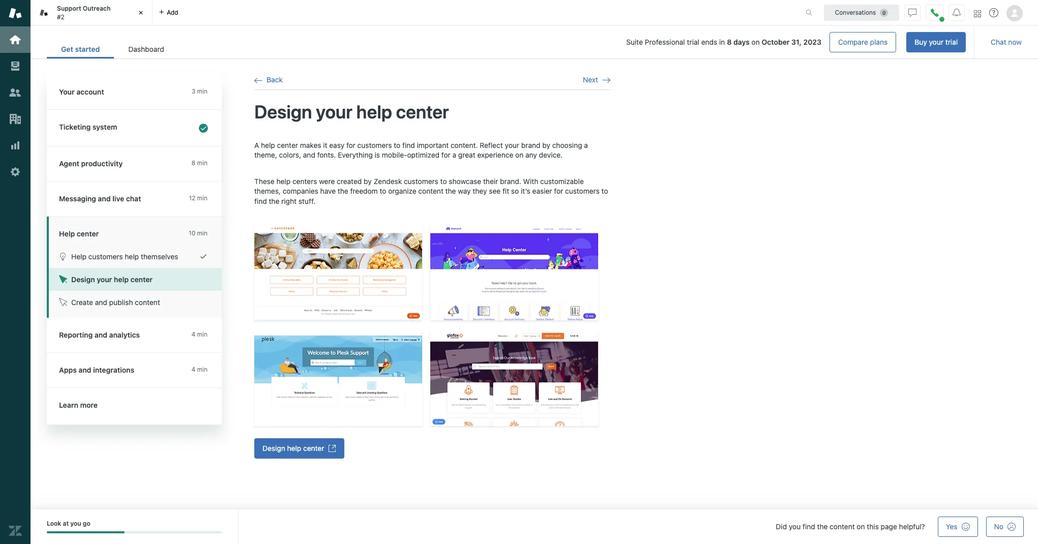 Task type: locate. For each thing, give the bounding box(es) containing it.
2 horizontal spatial on
[[857, 523, 866, 531]]

help down 'messaging'
[[59, 230, 75, 238]]

companies
[[283, 187, 319, 196]]

5 min from the top
[[197, 331, 208, 338]]

0 horizontal spatial for
[[347, 141, 356, 149]]

learn more button
[[47, 388, 220, 423]]

your up "create and publish content"
[[97, 275, 112, 284]]

support outreach #2
[[57, 5, 111, 21]]

add button
[[153, 0, 184, 25]]

you right at
[[70, 520, 81, 528]]

customers up organize
[[404, 177, 439, 186]]

6 min from the top
[[197, 366, 208, 374]]

2 4 from the top
[[192, 366, 196, 374]]

your inside the content-title region
[[316, 101, 353, 123]]

4 min
[[192, 331, 208, 338], [192, 366, 208, 374]]

region
[[254, 140, 611, 459]]

8 right "in"
[[727, 38, 732, 46]]

the left the way
[[446, 187, 456, 196]]

tab list
[[47, 40, 179, 59]]

customers inside a help center makes it easy for customers to find important content. reflect your brand by choosing a theme, colors, and fonts. everything is mobile-optimized for a great experience on any device.
[[358, 141, 392, 149]]

on left this
[[857, 523, 866, 531]]

help inside heading
[[59, 230, 75, 238]]

and left live
[[98, 194, 111, 203]]

0 horizontal spatial trial
[[687, 38, 700, 46]]

2 vertical spatial find
[[803, 523, 816, 531]]

and for messaging and live chat
[[98, 194, 111, 203]]

discord help center built using zendesk. image
[[431, 225, 599, 320]]

footer
[[31, 510, 1039, 545]]

views image
[[9, 60, 22, 73]]

customers
[[358, 141, 392, 149], [404, 177, 439, 186], [565, 187, 600, 196], [88, 252, 123, 261]]

customers inside help customers help themselves button
[[88, 252, 123, 261]]

footer containing did you find the content on this page helpful?
[[31, 510, 1039, 545]]

1 horizontal spatial by
[[543, 141, 551, 149]]

helpful?
[[900, 523, 926, 531]]

on left any
[[516, 151, 524, 159]]

2 horizontal spatial for
[[554, 187, 564, 196]]

8 up 12 at the top left
[[192, 159, 196, 167]]

2 vertical spatial design
[[263, 444, 285, 453]]

zendesk products image
[[975, 10, 982, 17]]

1 vertical spatial 4 min
[[192, 366, 208, 374]]

get started
[[61, 45, 100, 53]]

section
[[187, 32, 967, 52]]

1 vertical spatial find
[[254, 197, 267, 206]]

dashboard
[[128, 45, 164, 53]]

so
[[511, 187, 519, 196]]

colors,
[[279, 151, 301, 159]]

design
[[254, 101, 312, 123], [71, 275, 95, 284], [263, 444, 285, 453]]

1 vertical spatial by
[[364, 177, 372, 186]]

find down themes,
[[254, 197, 267, 206]]

help for help customers help themselves
[[71, 252, 86, 261]]

buy
[[915, 38, 928, 46]]

content left this
[[830, 523, 855, 531]]

min for messaging and live chat
[[197, 194, 208, 202]]

2 vertical spatial content
[[830, 523, 855, 531]]

content.
[[451, 141, 478, 149]]

October 31, 2023 text field
[[762, 38, 822, 46]]

conversations
[[836, 8, 877, 16]]

1 trial from the left
[[687, 38, 700, 46]]

content down design your help center button
[[135, 298, 160, 307]]

1 vertical spatial content
[[135, 298, 160, 307]]

0 vertical spatial content
[[419, 187, 444, 196]]

the inside footer
[[818, 523, 828, 531]]

min for apps and integrations
[[197, 366, 208, 374]]

your up easy
[[316, 101, 353, 123]]

help inside a help center makes it easy for customers to find important content. reflect your brand by choosing a theme, colors, and fonts. everything is mobile-optimized for a great experience on any device.
[[261, 141, 275, 149]]

1 horizontal spatial 8
[[727, 38, 732, 46]]

1 4 min from the top
[[192, 331, 208, 338]]

and inside button
[[95, 298, 107, 307]]

chat now
[[992, 38, 1023, 46]]

help center heading
[[47, 217, 222, 245]]

and for reporting and analytics
[[95, 331, 107, 339]]

and down makes
[[303, 151, 316, 159]]

the right did
[[818, 523, 828, 531]]

design your help center up easy
[[254, 101, 449, 123]]

min inside help center heading
[[197, 230, 208, 237]]

plesk help center built using zendesk. image
[[254, 331, 422, 426]]

trial inside button
[[946, 38, 958, 46]]

your account
[[59, 88, 104, 96]]

conversations button
[[825, 4, 900, 21]]

progress-bar progress bar
[[47, 532, 222, 534]]

0 vertical spatial help
[[59, 230, 75, 238]]

help inside "button"
[[287, 444, 301, 453]]

admin image
[[9, 165, 22, 179]]

close image
[[136, 8, 146, 18]]

min for agent productivity
[[197, 159, 208, 167]]

design your help center inside the content-title region
[[254, 101, 449, 123]]

0 horizontal spatial 8
[[192, 159, 196, 167]]

design your help center up "create and publish content"
[[71, 275, 153, 284]]

by
[[543, 141, 551, 149], [364, 177, 372, 186]]

important
[[417, 141, 449, 149]]

1 horizontal spatial design your help center
[[254, 101, 449, 123]]

you right did
[[789, 523, 801, 531]]

messaging
[[59, 194, 96, 203]]

1 vertical spatial design
[[71, 275, 95, 284]]

a left great
[[453, 151, 457, 159]]

dashboard tab
[[114, 40, 179, 59]]

get started image
[[9, 33, 22, 46]]

a
[[584, 141, 588, 149], [453, 151, 457, 159]]

find
[[403, 141, 415, 149], [254, 197, 267, 206], [803, 523, 816, 531]]

look
[[47, 520, 61, 528]]

1 horizontal spatial find
[[403, 141, 415, 149]]

2 trial from the left
[[946, 38, 958, 46]]

did
[[776, 523, 787, 531]]

and right the apps
[[79, 366, 91, 375]]

center inside the content-title region
[[396, 101, 449, 123]]

ticketing system
[[59, 123, 117, 131]]

ends
[[702, 38, 718, 46]]

chat
[[126, 194, 141, 203]]

help inside the content-title region
[[357, 101, 392, 123]]

2 vertical spatial on
[[857, 523, 866, 531]]

1 horizontal spatial on
[[752, 38, 760, 46]]

min for your account
[[197, 88, 208, 95]]

find inside footer
[[803, 523, 816, 531]]

0 horizontal spatial by
[[364, 177, 372, 186]]

on inside footer
[[857, 523, 866, 531]]

experience
[[478, 151, 514, 159]]

find right did
[[803, 523, 816, 531]]

account
[[76, 88, 104, 96]]

for
[[347, 141, 356, 149], [442, 151, 451, 159], [554, 187, 564, 196]]

1 vertical spatial help
[[71, 252, 86, 261]]

and inside a help center makes it easy for customers to find important content. reflect your brand by choosing a theme, colors, and fonts. everything is mobile-optimized for a great experience on any device.
[[303, 151, 316, 159]]

create and publish content button
[[49, 291, 222, 314]]

0 vertical spatial 8
[[727, 38, 732, 46]]

8 min
[[192, 159, 208, 167]]

1 vertical spatial 8
[[192, 159, 196, 167]]

customers up is
[[358, 141, 392, 149]]

section containing suite professional trial ends in
[[187, 32, 967, 52]]

outreach
[[83, 5, 111, 12]]

design help center
[[263, 444, 324, 453]]

2 4 min from the top
[[192, 366, 208, 374]]

a right choosing
[[584, 141, 588, 149]]

zendesk
[[374, 177, 402, 186]]

no button
[[987, 517, 1025, 537]]

0 horizontal spatial content
[[135, 298, 160, 307]]

0 vertical spatial on
[[752, 38, 760, 46]]

and right create
[[95, 298, 107, 307]]

region containing a help center makes it easy for customers to find important content. reflect your brand by choosing a theme, colors, and fonts. everything is mobile-optimized for a great experience on any device.
[[254, 140, 611, 459]]

1 horizontal spatial a
[[584, 141, 588, 149]]

on
[[752, 38, 760, 46], [516, 151, 524, 159], [857, 523, 866, 531]]

0 horizontal spatial you
[[70, 520, 81, 528]]

themes,
[[254, 187, 281, 196]]

customizable
[[541, 177, 584, 186]]

1 vertical spatial a
[[453, 151, 457, 159]]

4 for reporting and analytics
[[192, 331, 196, 338]]

everything
[[338, 151, 373, 159]]

help inside button
[[71, 252, 86, 261]]

for down customizable at the right top of the page
[[554, 187, 564, 196]]

1 4 from the top
[[192, 331, 196, 338]]

0 horizontal spatial on
[[516, 151, 524, 159]]

for inside 'these help centers were created by zendesk customers to showcase their brand. with customizable themes, companies have the freedom to organize content the way they see fit so it's easier for customers to find the right stuff.'
[[554, 187, 564, 196]]

fit
[[503, 187, 510, 196]]

3 min from the top
[[197, 194, 208, 202]]

0 vertical spatial 4 min
[[192, 331, 208, 338]]

content right organize
[[419, 187, 444, 196]]

0 vertical spatial find
[[403, 141, 415, 149]]

right
[[282, 197, 297, 206]]

support
[[57, 5, 81, 12]]

2 vertical spatial for
[[554, 187, 564, 196]]

on right 'days'
[[752, 38, 760, 46]]

for down important at the top left
[[442, 151, 451, 159]]

chat now button
[[983, 32, 1031, 52]]

your right buy on the top right of the page
[[930, 38, 944, 46]]

integrations
[[93, 366, 134, 375]]

easier
[[533, 187, 553, 196]]

help customers help themselves
[[71, 252, 178, 261]]

1 vertical spatial 4
[[192, 366, 196, 374]]

0 horizontal spatial find
[[254, 197, 267, 206]]

help
[[59, 230, 75, 238], [71, 252, 86, 261]]

by inside 'these help centers were created by zendesk customers to showcase their brand. with customizable themes, companies have the freedom to organize content the way they see fit so it's easier for customers to find the right stuff.'
[[364, 177, 372, 186]]

on inside section
[[752, 38, 760, 46]]

mobile-
[[382, 151, 407, 159]]

your inside section
[[930, 38, 944, 46]]

the down themes,
[[269, 197, 280, 206]]

it
[[323, 141, 328, 149]]

create and publish content
[[71, 298, 160, 307]]

2 horizontal spatial find
[[803, 523, 816, 531]]

buy your trial
[[915, 38, 958, 46]]

agent productivity
[[59, 159, 123, 168]]

2 min from the top
[[197, 159, 208, 167]]

tab
[[31, 0, 153, 25]]

by up freedom
[[364, 177, 372, 186]]

customers down the 'help center' on the left top of page
[[88, 252, 123, 261]]

a
[[254, 141, 259, 149]]

1 min from the top
[[197, 88, 208, 95]]

no
[[995, 523, 1004, 531]]

chat
[[992, 38, 1007, 46]]

page
[[881, 523, 898, 531]]

1 horizontal spatial trial
[[946, 38, 958, 46]]

1 vertical spatial design your help center
[[71, 275, 153, 284]]

4 min from the top
[[197, 230, 208, 237]]

find up mobile-
[[403, 141, 415, 149]]

by up device.
[[543, 141, 551, 149]]

help
[[357, 101, 392, 123], [261, 141, 275, 149], [277, 177, 291, 186], [125, 252, 139, 261], [114, 275, 129, 284], [287, 444, 301, 453]]

your inside a help center makes it easy for customers to find important content. reflect your brand by choosing a theme, colors, and fonts. everything is mobile-optimized for a great experience on any device.
[[505, 141, 520, 149]]

trial down notifications image
[[946, 38, 958, 46]]

0 vertical spatial design
[[254, 101, 312, 123]]

and left analytics at bottom
[[95, 331, 107, 339]]

0 horizontal spatial a
[[453, 151, 457, 159]]

0 horizontal spatial design your help center
[[71, 275, 153, 284]]

content inside 'these help centers were created by zendesk customers to showcase their brand. with customizable themes, companies have the freedom to organize content the way they see fit so it's easier for customers to find the right stuff.'
[[419, 187, 444, 196]]

trial left "ends"
[[687, 38, 700, 46]]

they
[[473, 187, 487, 196]]

1 vertical spatial for
[[442, 151, 451, 159]]

0 vertical spatial 4
[[192, 331, 196, 338]]

1 vertical spatial on
[[516, 151, 524, 159]]

center inside heading
[[77, 230, 99, 238]]

messaging and live chat
[[59, 194, 141, 203]]

0 vertical spatial design your help center
[[254, 101, 449, 123]]

help inside 'these help centers were created by zendesk customers to showcase their brand. with customizable themes, companies have the freedom to organize content the way they see fit so it's easier for customers to find the right stuff.'
[[277, 177, 291, 186]]

for up everything
[[347, 141, 356, 149]]

0 vertical spatial by
[[543, 141, 551, 149]]

help down the 'help center' on the left top of page
[[71, 252, 86, 261]]

trial for your
[[946, 38, 958, 46]]

1 horizontal spatial content
[[419, 187, 444, 196]]

your left brand
[[505, 141, 520, 149]]

at
[[63, 520, 69, 528]]

system
[[93, 123, 117, 131]]

8
[[727, 38, 732, 46], [192, 159, 196, 167]]

add
[[167, 8, 178, 16]]

learn
[[59, 401, 78, 410]]



Task type: describe. For each thing, give the bounding box(es) containing it.
agent
[[59, 159, 79, 168]]

created
[[337, 177, 362, 186]]

12
[[189, 194, 196, 202]]

naturebox help center built using zendesk. image
[[254, 225, 422, 320]]

4 min for analytics
[[192, 331, 208, 338]]

notifications image
[[953, 8, 961, 17]]

12 min
[[189, 194, 208, 202]]

on inside a help center makes it easy for customers to find important content. reflect your brand by choosing a theme, colors, and fonts. everything is mobile-optimized for a great experience on any device.
[[516, 151, 524, 159]]

great
[[459, 151, 476, 159]]

help for help center
[[59, 230, 75, 238]]

0 vertical spatial for
[[347, 141, 356, 149]]

design inside "button"
[[263, 444, 285, 453]]

1 horizontal spatial you
[[789, 523, 801, 531]]

themselves
[[141, 252, 178, 261]]

a help center makes it easy for customers to find important content. reflect your brand by choosing a theme, colors, and fonts. everything is mobile-optimized for a great experience on any device.
[[254, 141, 588, 159]]

fonts.
[[317, 151, 336, 159]]

next button
[[583, 75, 611, 85]]

more
[[80, 401, 98, 410]]

reporting image
[[9, 139, 22, 152]]

10
[[189, 230, 196, 237]]

ticketing system button
[[47, 110, 220, 146]]

yes button
[[938, 517, 979, 537]]

see
[[489, 187, 501, 196]]

their
[[484, 177, 498, 186]]

is
[[375, 151, 380, 159]]

the down created
[[338, 187, 349, 196]]

design help center button
[[254, 438, 345, 459]]

device.
[[539, 151, 563, 159]]

suite
[[627, 38, 643, 46]]

learn more
[[59, 401, 98, 410]]

professional
[[645, 38, 685, 46]]

min for reporting and analytics
[[197, 331, 208, 338]]

main element
[[0, 0, 31, 545]]

and for create and publish content
[[95, 298, 107, 307]]

yes
[[947, 523, 958, 531]]

4 for apps and integrations
[[192, 366, 196, 374]]

2 horizontal spatial content
[[830, 523, 855, 531]]

in
[[720, 38, 725, 46]]

zendesk image
[[9, 525, 22, 538]]

trial for professional
[[687, 38, 700, 46]]

with
[[524, 177, 539, 186]]

get help image
[[990, 8, 999, 17]]

now
[[1009, 38, 1023, 46]]

freedom
[[350, 187, 378, 196]]

help center
[[59, 230, 99, 238]]

31,
[[792, 38, 802, 46]]

publish
[[109, 298, 133, 307]]

compare plans
[[839, 38, 888, 46]]

makes
[[300, 141, 321, 149]]

reflect
[[480, 141, 503, 149]]

center inside button
[[131, 275, 153, 284]]

1 horizontal spatial for
[[442, 151, 451, 159]]

choosing
[[553, 141, 583, 149]]

design your help center inside design your help center button
[[71, 275, 153, 284]]

content-title region
[[254, 100, 611, 124]]

#2
[[57, 13, 65, 21]]

glofox help center built using zendesk. image
[[431, 331, 599, 426]]

by inside a help center makes it easy for customers to find important content. reflect your brand by choosing a theme, colors, and fonts. everything is mobile-optimized for a great experience on any device.
[[543, 141, 551, 149]]

analytics
[[109, 331, 140, 339]]

go
[[83, 520, 90, 528]]

back button
[[254, 75, 283, 85]]

october
[[762, 38, 790, 46]]

customers image
[[9, 86, 22, 99]]

stuff.
[[299, 197, 316, 206]]

design your help center button
[[49, 268, 222, 291]]

center inside a help center makes it easy for customers to find important content. reflect your brand by choosing a theme, colors, and fonts. everything is mobile-optimized for a great experience on any device.
[[277, 141, 298, 149]]

button displays agent's chat status as invisible. image
[[909, 8, 917, 17]]

suite professional trial ends in 8 days on october 31, 2023
[[627, 38, 822, 46]]

tabs tab list
[[31, 0, 796, 25]]

zendesk support image
[[9, 7, 22, 20]]

0 vertical spatial a
[[584, 141, 588, 149]]

2023
[[804, 38, 822, 46]]

content inside button
[[135, 298, 160, 307]]

3 min
[[192, 88, 208, 95]]

and for apps and integrations
[[79, 366, 91, 375]]

create
[[71, 298, 93, 307]]

brand
[[522, 141, 541, 149]]

back
[[267, 75, 283, 84]]

center inside "button"
[[303, 444, 324, 453]]

to inside a help center makes it easy for customers to find important content. reflect your brand by choosing a theme, colors, and fonts. everything is mobile-optimized for a great experience on any device.
[[394, 141, 401, 149]]

compare
[[839, 38, 869, 46]]

organize
[[388, 187, 417, 196]]

help customers help themselves button
[[49, 245, 222, 268]]

design inside the content-title region
[[254, 101, 312, 123]]

tab list containing get started
[[47, 40, 179, 59]]

min for help center
[[197, 230, 208, 237]]

10 min
[[189, 230, 208, 237]]

these help centers were created by zendesk customers to showcase their brand. with customizable themes, companies have the freedom to organize content the way they see fit so it's easier for customers to find the right stuff.
[[254, 177, 609, 206]]

organizations image
[[9, 112, 22, 126]]

apps and integrations
[[59, 366, 134, 375]]

find inside a help center makes it easy for customers to find important content. reflect your brand by choosing a theme, colors, and fonts. everything is mobile-optimized for a great experience on any device.
[[403, 141, 415, 149]]

any
[[526, 151, 537, 159]]

your
[[59, 88, 75, 96]]

customers down customizable at the right top of the page
[[565, 187, 600, 196]]

did you find the content on this page helpful?
[[776, 523, 926, 531]]

progress bar image
[[47, 532, 125, 534]]

way
[[458, 187, 471, 196]]

design inside button
[[71, 275, 95, 284]]

showcase
[[449, 177, 482, 186]]

look at you go
[[47, 520, 90, 528]]

find inside 'these help centers were created by zendesk customers to showcase their brand. with customizable themes, companies have the freedom to organize content the way they see fit so it's easier for customers to find the right stuff.'
[[254, 197, 267, 206]]

days
[[734, 38, 750, 46]]

tab containing support outreach
[[31, 0, 153, 25]]

theme,
[[254, 151, 277, 159]]

productivity
[[81, 159, 123, 168]]

these
[[254, 177, 275, 186]]

4 min for integrations
[[192, 366, 208, 374]]

this
[[867, 523, 879, 531]]

were
[[319, 177, 335, 186]]

next
[[583, 75, 599, 84]]

live
[[113, 194, 124, 203]]

reporting
[[59, 331, 93, 339]]

it's
[[521, 187, 531, 196]]

ticketing
[[59, 123, 91, 131]]



Task type: vqa. For each thing, say whether or not it's contained in the screenshot.


